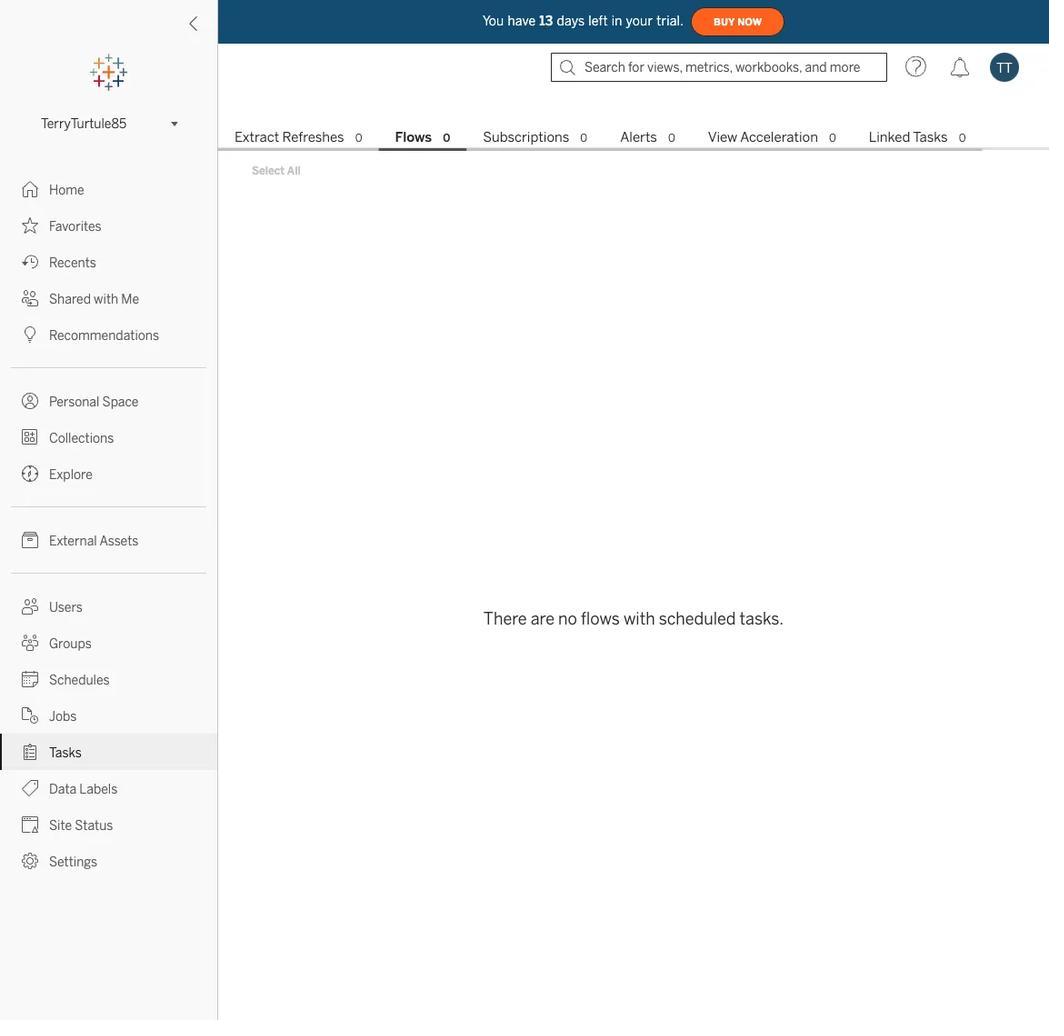 Task type: vqa. For each thing, say whether or not it's contained in the screenshot.
'TERRYTURTULE85' 'popup button'
yes



Task type: locate. For each thing, give the bounding box(es) containing it.
users link
[[0, 589, 217, 625]]

3 0 from the left
[[581, 131, 588, 145]]

0 for flows
[[443, 131, 451, 145]]

explore link
[[0, 456, 217, 492]]

personal
[[49, 394, 100, 409]]

tasks
[[914, 129, 949, 146], [49, 746, 82, 761]]

me
[[121, 292, 139, 307]]

you
[[483, 13, 504, 28]]

buy
[[714, 16, 735, 28]]

collections link
[[0, 419, 217, 456]]

scheduled
[[659, 610, 737, 629]]

2 0 from the left
[[443, 131, 451, 145]]

terryturtule85 button
[[34, 113, 184, 135]]

favorites link
[[0, 207, 217, 244]]

with left me
[[94, 292, 118, 307]]

1 horizontal spatial tasks
[[914, 129, 949, 146]]

linked
[[870, 129, 911, 146]]

0 right 'flows'
[[443, 131, 451, 145]]

0 right alerts
[[669, 131, 676, 145]]

1 vertical spatial tasks
[[49, 746, 82, 761]]

settings
[[49, 855, 97, 870]]

there are no flows with scheduled tasks. main content
[[218, 91, 1050, 1021]]

13
[[540, 13, 554, 28]]

shared
[[49, 292, 91, 307]]

0 right acceleration
[[830, 131, 837, 145]]

6 0 from the left
[[960, 131, 967, 145]]

0 left alerts
[[581, 131, 588, 145]]

0 right the refreshes
[[355, 131, 363, 145]]

5 0 from the left
[[830, 131, 837, 145]]

1 vertical spatial with
[[624, 610, 656, 629]]

0 horizontal spatial with
[[94, 292, 118, 307]]

0 vertical spatial with
[[94, 292, 118, 307]]

users
[[49, 600, 83, 615]]

0 horizontal spatial tasks
[[49, 746, 82, 761]]

data
[[49, 782, 77, 797]]

1 0 from the left
[[355, 131, 363, 145]]

select all
[[252, 164, 301, 177]]

there
[[484, 610, 527, 629]]

1 horizontal spatial with
[[624, 610, 656, 629]]

favorites
[[49, 219, 102, 234]]

site status
[[49, 818, 113, 833]]

select all button
[[240, 159, 313, 181]]

left
[[589, 13, 608, 28]]

collections
[[49, 431, 114, 446]]

0 for subscriptions
[[581, 131, 588, 145]]

0 right linked tasks
[[960, 131, 967, 145]]

view acceleration
[[709, 129, 819, 146]]

0 vertical spatial tasks
[[914, 129, 949, 146]]

with
[[94, 292, 118, 307], [624, 610, 656, 629]]

tasks down jobs
[[49, 746, 82, 761]]

buy now button
[[692, 7, 785, 36]]

your
[[627, 13, 653, 28]]

tasks right linked
[[914, 129, 949, 146]]

select
[[252, 164, 285, 177]]

with right flows
[[624, 610, 656, 629]]

4 0 from the left
[[669, 131, 676, 145]]

navigation
[[218, 124, 1050, 151]]

Search for views, metrics, workbooks, and more text field
[[551, 53, 888, 82]]

recents link
[[0, 244, 217, 280]]

site status link
[[0, 807, 217, 843]]

site
[[49, 818, 72, 833]]

have
[[508, 13, 536, 28]]

tasks inside main navigation. press the up and down arrow keys to access links. element
[[49, 746, 82, 761]]

groups
[[49, 636, 92, 651]]

0
[[355, 131, 363, 145], [443, 131, 451, 145], [581, 131, 588, 145], [669, 131, 676, 145], [830, 131, 837, 145], [960, 131, 967, 145]]

labels
[[79, 782, 118, 797]]

acceleration
[[741, 129, 819, 146]]

schedules
[[49, 673, 110, 688]]

external
[[49, 534, 97, 549]]

external assets
[[49, 534, 139, 549]]

now
[[738, 16, 763, 28]]



Task type: describe. For each thing, give the bounding box(es) containing it.
with inside main content
[[624, 610, 656, 629]]

settings link
[[0, 843, 217, 880]]

trial.
[[657, 13, 684, 28]]

flows
[[581, 610, 620, 629]]

all
[[287, 164, 301, 177]]

shared with me link
[[0, 280, 217, 317]]

extract
[[235, 129, 280, 146]]

home link
[[0, 171, 217, 207]]

personal space link
[[0, 383, 217, 419]]

recents
[[49, 255, 96, 270]]

groups link
[[0, 625, 217, 661]]

assets
[[100, 534, 139, 549]]

navigation containing extract refreshes
[[218, 124, 1050, 151]]

terryturtule85
[[41, 116, 127, 131]]

navigation panel element
[[0, 55, 217, 880]]

data labels link
[[0, 771, 217, 807]]

alerts
[[621, 129, 658, 146]]

0 for view acceleration
[[830, 131, 837, 145]]

no
[[559, 610, 578, 629]]

with inside main navigation. press the up and down arrow keys to access links. element
[[94, 292, 118, 307]]

tasks inside "sub-spaces" tab list
[[914, 129, 949, 146]]

schedules link
[[0, 661, 217, 698]]

you have 13 days left in your trial.
[[483, 13, 684, 28]]

main navigation. press the up and down arrow keys to access links. element
[[0, 171, 217, 880]]

space
[[102, 394, 139, 409]]

0 for alerts
[[669, 131, 676, 145]]

0 for extract refreshes
[[355, 131, 363, 145]]

explore
[[49, 467, 93, 482]]

personal space
[[49, 394, 139, 409]]

flows
[[395, 129, 432, 146]]

recommendations
[[49, 328, 159, 343]]

refreshes
[[283, 129, 345, 146]]

data labels
[[49, 782, 118, 797]]

0 for linked tasks
[[960, 131, 967, 145]]

jobs
[[49, 709, 77, 724]]

linked tasks
[[870, 129, 949, 146]]

are
[[531, 610, 555, 629]]

tasks.
[[740, 610, 784, 629]]

buy now
[[714, 16, 763, 28]]

tasks link
[[0, 734, 217, 771]]

home
[[49, 182, 84, 197]]

days
[[557, 13, 585, 28]]

subscriptions
[[483, 129, 570, 146]]

recommendations link
[[0, 317, 217, 353]]

jobs link
[[0, 698, 217, 734]]

sub-spaces tab list
[[218, 127, 1050, 151]]

in
[[612, 13, 623, 28]]

extract refreshes
[[235, 129, 345, 146]]

shared with me
[[49, 292, 139, 307]]

there are no flows with scheduled tasks.
[[484, 610, 784, 629]]

status
[[75, 818, 113, 833]]

view
[[709, 129, 738, 146]]

external assets link
[[0, 522, 217, 559]]



